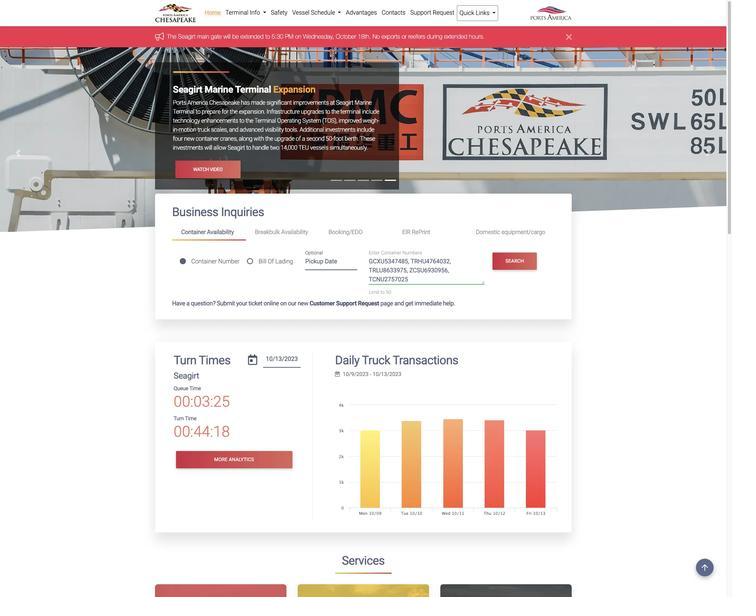 Task type: vqa. For each thing, say whether or not it's contained in the screenshot.
right Request
yes



Task type: describe. For each thing, give the bounding box(es) containing it.
terminal left info
[[226, 9, 249, 16]]

main
[[197, 33, 209, 40]]

watch video link
[[175, 161, 241, 178]]

safety
[[271, 9, 288, 16]]

terminal info link
[[223, 5, 269, 20]]

turn for turn time 00:44:18
[[174, 416, 184, 422]]

more
[[214, 457, 228, 463]]

along
[[239, 135, 253, 143]]

online
[[264, 300, 279, 307]]

the right with
[[265, 135, 273, 143]]

bill of lading
[[259, 258, 293, 265]]

terminal info
[[226, 9, 262, 16]]

(tos),
[[322, 117, 338, 124]]

search button
[[493, 253, 537, 270]]

container
[[196, 135, 219, 143]]

optional
[[305, 250, 323, 256]]

to up advanced
[[240, 117, 244, 124]]

bullhorn image
[[155, 32, 167, 41]]

seagirt up terminal
[[336, 99, 354, 106]]

will inside the ports america chesapeake has made significant improvements at seagirt marine terminal to                          prepare for the expansion. infrastructure upgrades to the terminal include technology                          enhancements to the terminal operating system (tos), improved weigh- in-motion truck scales,                          and advanced visibility tools. additional investments include four new container cranes,                          along with the upgrade of a second 50-foot berth. these investments will allow seagirt                          to handle two 14,000 teu vessels simultaneously.
[[205, 144, 212, 152]]

support request link
[[408, 5, 457, 20]]

operating
[[277, 117, 301, 124]]

teu
[[299, 144, 309, 152]]

time for 00:03:25
[[189, 386, 201, 392]]

Optional text field
[[305, 256, 358, 271]]

marine inside the ports america chesapeake has made significant improvements at seagirt marine terminal to                          prepare for the expansion. infrastructure upgrades to the terminal include technology                          enhancements to the terminal operating system (tos), improved weigh- in-motion truck scales,                          and advanced visibility tools. additional investments include four new container cranes,                          along with the upgrade of a second 50-foot berth. these investments will allow seagirt                          to handle two 14,000 teu vessels simultaneously.
[[355, 99, 372, 106]]

expansion
[[274, 84, 316, 95]]

vessel schedule
[[292, 9, 337, 16]]

turn time 00:44:18
[[174, 416, 230, 441]]

a inside the ports america chesapeake has made significant improvements at seagirt marine terminal to                          prepare for the expansion. infrastructure upgrades to the terminal include technology                          enhancements to the terminal operating system (tos), improved weigh- in-motion truck scales,                          and advanced visibility tools. additional investments include four new container cranes,                          along with the upgrade of a second 50-foot berth. these investments will allow seagirt                          to handle two 14,000 teu vessels simultaneously.
[[302, 135, 305, 143]]

no
[[373, 33, 380, 40]]

limit to 50
[[369, 290, 391, 295]]

watch video
[[193, 167, 223, 172]]

visibility
[[265, 126, 284, 134]]

main content containing 00:03:25
[[149, 194, 578, 598]]

queue
[[174, 386, 188, 392]]

services
[[342, 554, 385, 568]]

eir reprint
[[402, 229, 430, 236]]

help.
[[443, 300, 456, 307]]

allow
[[214, 144, 226, 152]]

video
[[210, 167, 223, 172]]

october
[[336, 33, 356, 40]]

wednesday,
[[303, 33, 334, 40]]

contacts
[[382, 9, 406, 16]]

Enter Container Numbers text field
[[369, 257, 485, 285]]

four
[[173, 135, 183, 143]]

two
[[270, 144, 280, 152]]

get
[[406, 300, 414, 307]]

immediate
[[415, 300, 442, 307]]

seagirt inside "main content"
[[174, 371, 199, 381]]

vessels
[[310, 144, 329, 152]]

watch
[[193, 167, 209, 172]]

these
[[360, 135, 375, 143]]

home
[[205, 9, 221, 16]]

home link
[[202, 5, 223, 20]]

0 horizontal spatial marine
[[205, 84, 233, 95]]

question?
[[191, 300, 216, 307]]

at
[[330, 99, 335, 106]]

booking/edo
[[329, 229, 363, 236]]

handle
[[253, 144, 269, 152]]

new inside the ports america chesapeake has made significant improvements at seagirt marine terminal to                          prepare for the expansion. infrastructure upgrades to the terminal include technology                          enhancements to the terminal operating system (tos), improved weigh- in-motion truck scales,                          and advanced visibility tools. additional investments include four new container cranes,                          along with the upgrade of a second 50-foot berth. these investments will allow seagirt                          to handle two 14,000 teu vessels simultaneously.
[[184, 135, 195, 143]]

have a question? submit your ticket online on our new customer support request page and get immediate help.
[[172, 300, 456, 307]]

daily
[[335, 353, 360, 368]]

with
[[254, 135, 264, 143]]

to inside alert
[[265, 33, 270, 40]]

vessel
[[292, 9, 310, 16]]

1 vertical spatial container
[[381, 250, 402, 256]]

1 vertical spatial include
[[357, 126, 374, 134]]

inquiries
[[221, 205, 264, 220]]

significant
[[267, 99, 292, 106]]

advanced
[[240, 126, 264, 134]]

turn times
[[174, 353, 231, 368]]

second
[[307, 135, 325, 143]]

expansion image
[[0, 47, 727, 361]]

analytics
[[229, 457, 254, 463]]

bill
[[259, 258, 267, 265]]

1 horizontal spatial support
[[411, 9, 432, 16]]

upgrades
[[301, 108, 324, 115]]

the right for
[[230, 108, 238, 115]]

vessel schedule link
[[290, 5, 344, 20]]

limit
[[369, 290, 380, 295]]

18th.
[[358, 33, 371, 40]]

the seagirt main gate will be extended to 5:30 pm on wednesday, october 18th.  no exports or reefers during extended hours.
[[167, 33, 485, 40]]

2 extended from the left
[[444, 33, 467, 40]]

go to top image
[[697, 559, 714, 577]]

system
[[302, 117, 321, 124]]

request inside "main content"
[[358, 300, 379, 307]]

gate
[[211, 33, 222, 40]]

ports
[[173, 99, 186, 106]]

infrastructure
[[267, 108, 300, 115]]

10/9/2023 - 10/13/2023
[[343, 372, 402, 378]]

0 vertical spatial investments
[[325, 126, 356, 134]]

improvements
[[293, 99, 329, 106]]

advantages link
[[344, 5, 380, 20]]

upgrade
[[274, 135, 295, 143]]

to down america
[[196, 108, 201, 115]]

truck
[[362, 353, 390, 368]]

has
[[241, 99, 250, 106]]

the
[[167, 33, 176, 40]]

calendar day image
[[248, 355, 257, 365]]

-
[[370, 372, 372, 378]]

eir
[[402, 229, 411, 236]]

the down at
[[332, 108, 339, 115]]

number
[[218, 258, 240, 265]]

terminal up technology
[[173, 108, 194, 115]]

quick links
[[460, 9, 491, 17]]

container number
[[191, 258, 240, 265]]

time for 00:44:18
[[185, 416, 197, 422]]

availability for container availability
[[207, 229, 234, 236]]

terminal up visibility
[[255, 117, 276, 124]]

made
[[251, 99, 265, 106]]



Task type: locate. For each thing, give the bounding box(es) containing it.
exports
[[382, 33, 400, 40]]

0 vertical spatial a
[[302, 135, 305, 143]]

and
[[229, 126, 238, 134], [395, 300, 404, 307]]

0 horizontal spatial and
[[229, 126, 238, 134]]

container down business
[[181, 229, 206, 236]]

a
[[302, 135, 305, 143], [187, 300, 190, 307]]

1 vertical spatial support
[[336, 300, 357, 307]]

time up 00:44:18
[[185, 416, 197, 422]]

berth.
[[345, 135, 359, 143]]

search
[[506, 258, 524, 264]]

close image
[[566, 32, 572, 41]]

00:44:18
[[174, 423, 230, 441]]

include up weigh-
[[362, 108, 380, 115]]

request down limit
[[358, 300, 379, 307]]

schedule
[[311, 9, 335, 16]]

container availability link
[[172, 226, 246, 241]]

0 vertical spatial container
[[181, 229, 206, 236]]

include up these
[[357, 126, 374, 134]]

will left 'be'
[[223, 33, 231, 40]]

prepare
[[202, 108, 221, 115]]

seagirt inside alert
[[178, 33, 196, 40]]

container for container number
[[191, 258, 217, 265]]

to down along
[[246, 144, 251, 152]]

turn up queue
[[174, 353, 197, 368]]

availability
[[207, 229, 234, 236], [281, 229, 308, 236]]

to left 50
[[381, 290, 385, 295]]

seagirt marine terminal expansion
[[173, 84, 316, 95]]

reprint
[[412, 229, 430, 236]]

1 horizontal spatial marine
[[355, 99, 372, 106]]

domestic equipment/cargo link
[[467, 226, 555, 240]]

0 vertical spatial turn
[[174, 353, 197, 368]]

the seagirt main gate will be extended to 5:30 pm on wednesday, october 18th.  no exports or reefers during extended hours. link
[[167, 33, 485, 40]]

0 vertical spatial request
[[433, 9, 455, 16]]

foot
[[334, 135, 344, 143]]

ports america chesapeake has made significant improvements at seagirt marine terminal to                          prepare for the expansion. infrastructure upgrades to the terminal include technology                          enhancements to the terminal operating system (tos), improved weigh- in-motion truck scales,                          and advanced visibility tools. additional investments include four new container cranes,                          along with the upgrade of a second 50-foot berth. these investments will allow seagirt                          to handle two 14,000 teu vessels simultaneously.
[[173, 99, 380, 152]]

america
[[188, 99, 208, 106]]

main content
[[149, 194, 578, 598]]

enter
[[369, 250, 380, 256]]

0 horizontal spatial investments
[[173, 144, 203, 152]]

turn for turn times
[[174, 353, 197, 368]]

1 vertical spatial will
[[205, 144, 212, 152]]

seagirt right the
[[178, 33, 196, 40]]

support
[[411, 9, 432, 16], [336, 300, 357, 307]]

to left 5:30
[[265, 33, 270, 40]]

advantages
[[346, 9, 377, 16]]

time right queue
[[189, 386, 201, 392]]

0 vertical spatial and
[[229, 126, 238, 134]]

a inside "main content"
[[187, 300, 190, 307]]

0 vertical spatial will
[[223, 33, 231, 40]]

extended
[[240, 33, 264, 40], [444, 33, 467, 40]]

1 vertical spatial and
[[395, 300, 404, 307]]

0 horizontal spatial will
[[205, 144, 212, 152]]

1 vertical spatial investments
[[173, 144, 203, 152]]

more analytics
[[214, 457, 254, 463]]

0 vertical spatial new
[[184, 135, 195, 143]]

availability inside container availability link
[[207, 229, 234, 236]]

chesapeake
[[209, 99, 240, 106]]

business
[[172, 205, 218, 220]]

for
[[222, 108, 229, 115]]

on
[[295, 33, 301, 40], [280, 300, 287, 307]]

turn
[[174, 353, 197, 368], [174, 416, 184, 422]]

1 horizontal spatial on
[[295, 33, 301, 40]]

support inside "main content"
[[336, 300, 357, 307]]

be
[[232, 33, 239, 40]]

quick links link
[[457, 5, 499, 21]]

weigh-
[[363, 117, 379, 124]]

turn up 00:44:18
[[174, 416, 184, 422]]

expansion.
[[239, 108, 265, 115]]

to up (tos),
[[325, 108, 330, 115]]

additional
[[300, 126, 324, 134]]

request left quick
[[433, 9, 455, 16]]

0 vertical spatial marine
[[205, 84, 233, 95]]

14,000
[[281, 144, 297, 152]]

safety link
[[269, 5, 290, 20]]

1 turn from the top
[[174, 353, 197, 368]]

support right customer
[[336, 300, 357, 307]]

more analytics link
[[176, 452, 292, 469]]

new right our
[[298, 300, 308, 307]]

a right of
[[302, 135, 305, 143]]

improved
[[339, 117, 362, 124]]

new down motion
[[184, 135, 195, 143]]

will inside the seagirt main gate will be extended to 5:30 pm on wednesday, october 18th.  no exports or reefers during extended hours. alert
[[223, 33, 231, 40]]

on inside alert
[[295, 33, 301, 40]]

enhancements
[[201, 117, 238, 124]]

ticket
[[249, 300, 263, 307]]

2 turn from the top
[[174, 416, 184, 422]]

1 horizontal spatial and
[[395, 300, 404, 307]]

and left get
[[395, 300, 404, 307]]

investments up foot
[[325, 126, 356, 134]]

1 vertical spatial marine
[[355, 99, 372, 106]]

the
[[230, 108, 238, 115], [332, 108, 339, 115], [246, 117, 253, 124], [265, 135, 273, 143]]

1 horizontal spatial availability
[[281, 229, 308, 236]]

1 horizontal spatial new
[[298, 300, 308, 307]]

turn inside turn time 00:44:18
[[174, 416, 184, 422]]

support request
[[411, 9, 455, 16]]

50
[[386, 290, 391, 295]]

hours.
[[469, 33, 485, 40]]

contacts link
[[380, 5, 408, 20]]

cranes,
[[220, 135, 238, 143]]

0 vertical spatial include
[[362, 108, 380, 115]]

availability inside breakbulk availability link
[[281, 229, 308, 236]]

0 vertical spatial time
[[189, 386, 201, 392]]

availability for breakbulk availability
[[281, 229, 308, 236]]

0 horizontal spatial availability
[[207, 229, 234, 236]]

numbers
[[403, 250, 422, 256]]

0 horizontal spatial extended
[[240, 33, 264, 40]]

customer support request link
[[310, 300, 379, 307]]

0 vertical spatial support
[[411, 9, 432, 16]]

motion
[[179, 126, 196, 134]]

seagirt
[[178, 33, 196, 40], [173, 84, 203, 95], [336, 99, 354, 106], [228, 144, 245, 152], [174, 371, 199, 381]]

1 vertical spatial time
[[185, 416, 197, 422]]

1 vertical spatial on
[[280, 300, 287, 307]]

1 horizontal spatial extended
[[444, 33, 467, 40]]

domestic
[[476, 229, 500, 236]]

the seagirt main gate will be extended to 5:30 pm on wednesday, october 18th.  no exports or reefers during extended hours. alert
[[0, 26, 727, 47]]

on right pm
[[295, 33, 301, 40]]

your
[[236, 300, 247, 307]]

time inside turn time 00:44:18
[[185, 416, 197, 422]]

to inside "main content"
[[381, 290, 385, 295]]

queue time 00:03:25
[[174, 386, 230, 411]]

seagirt down the cranes,
[[228, 144, 245, 152]]

container availability
[[181, 229, 234, 236]]

page
[[381, 300, 393, 307]]

container for container availability
[[181, 229, 206, 236]]

0 vertical spatial on
[[295, 33, 301, 40]]

daily truck transactions
[[335, 353, 459, 368]]

times
[[199, 353, 231, 368]]

1 horizontal spatial investments
[[325, 126, 356, 134]]

submit
[[217, 300, 235, 307]]

enter container numbers
[[369, 250, 422, 256]]

0 horizontal spatial request
[[358, 300, 379, 307]]

quick
[[460, 9, 475, 17]]

tools.
[[285, 126, 298, 134]]

during
[[427, 33, 443, 40]]

1 vertical spatial a
[[187, 300, 190, 307]]

1 horizontal spatial a
[[302, 135, 305, 143]]

and inside the ports america chesapeake has made significant improvements at seagirt marine terminal to                          prepare for the expansion. infrastructure upgrades to the terminal include technology                          enhancements to the terminal operating system (tos), improved weigh- in-motion truck scales,                          and advanced visibility tools. additional investments include four new container cranes,                          along with the upgrade of a second 50-foot berth. these investments will allow seagirt                          to handle two 14,000 teu vessels simultaneously.
[[229, 126, 238, 134]]

support up reefers
[[411, 9, 432, 16]]

availability right breakbulk in the top left of the page
[[281, 229, 308, 236]]

terminal
[[226, 9, 249, 16], [235, 84, 271, 95], [173, 108, 194, 115], [255, 117, 276, 124]]

investments down four
[[173, 144, 203, 152]]

extended right 'during'
[[444, 33, 467, 40]]

on left our
[[280, 300, 287, 307]]

time inside queue time 00:03:25
[[189, 386, 201, 392]]

marine up chesapeake
[[205, 84, 233, 95]]

1 vertical spatial request
[[358, 300, 379, 307]]

availability down business inquiries
[[207, 229, 234, 236]]

1 extended from the left
[[240, 33, 264, 40]]

customer
[[310, 300, 335, 307]]

simultaneously.
[[330, 144, 368, 152]]

will
[[223, 33, 231, 40], [205, 144, 212, 152]]

0 horizontal spatial new
[[184, 135, 195, 143]]

1 vertical spatial new
[[298, 300, 308, 307]]

and up the cranes,
[[229, 126, 238, 134]]

terminal up made
[[235, 84, 271, 95]]

0 horizontal spatial on
[[280, 300, 287, 307]]

50-
[[326, 135, 334, 143]]

container left number
[[191, 258, 217, 265]]

and inside "main content"
[[395, 300, 404, 307]]

2 availability from the left
[[281, 229, 308, 236]]

transactions
[[393, 353, 459, 368]]

the up advanced
[[246, 117, 253, 124]]

None text field
[[263, 353, 301, 368]]

1 horizontal spatial will
[[223, 33, 231, 40]]

0 horizontal spatial a
[[187, 300, 190, 307]]

calendar week image
[[335, 372, 340, 377]]

container right enter
[[381, 250, 402, 256]]

seagirt up queue
[[174, 371, 199, 381]]

container
[[181, 229, 206, 236], [381, 250, 402, 256], [191, 258, 217, 265]]

seagirt up the ports
[[173, 84, 203, 95]]

will down container
[[205, 144, 212, 152]]

new inside "main content"
[[298, 300, 308, 307]]

1 availability from the left
[[207, 229, 234, 236]]

10/9/2023
[[343, 372, 369, 378]]

booking/edo link
[[320, 226, 393, 240]]

request inside support request link
[[433, 9, 455, 16]]

1 vertical spatial turn
[[174, 416, 184, 422]]

marine up terminal
[[355, 99, 372, 106]]

1 horizontal spatial request
[[433, 9, 455, 16]]

on inside "main content"
[[280, 300, 287, 307]]

2 vertical spatial container
[[191, 258, 217, 265]]

a right the have
[[187, 300, 190, 307]]

extended right 'be'
[[240, 33, 264, 40]]

business inquiries
[[172, 205, 264, 220]]

0 horizontal spatial support
[[336, 300, 357, 307]]

include
[[362, 108, 380, 115], [357, 126, 374, 134]]



